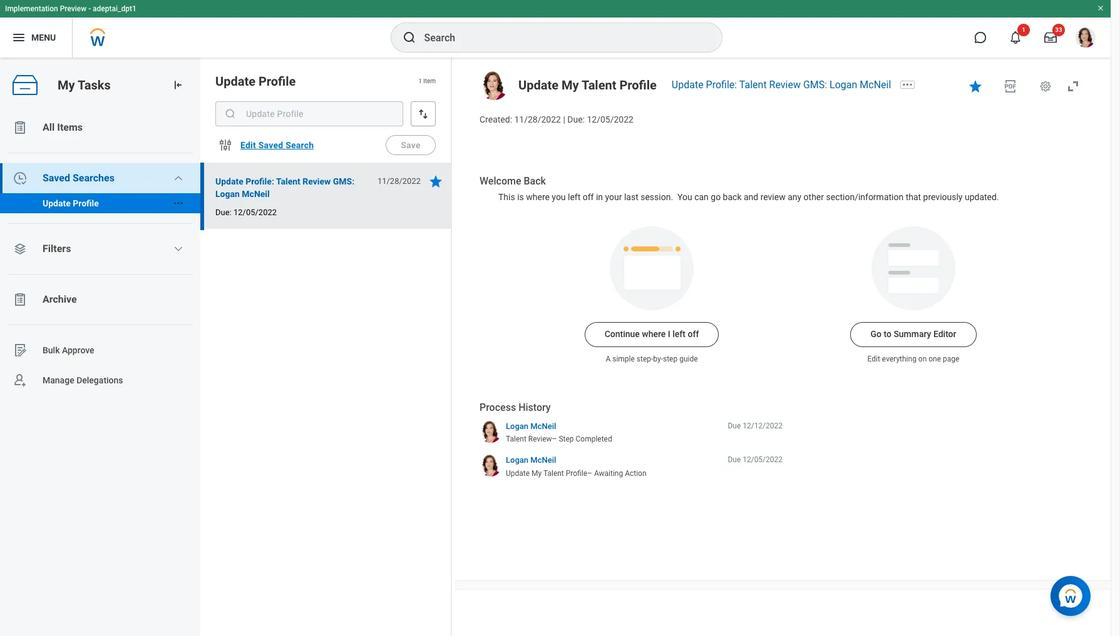 Task type: describe. For each thing, give the bounding box(es) containing it.
editor
[[934, 330, 957, 340]]

manage delegations
[[43, 376, 123, 386]]

save button
[[386, 135, 436, 155]]

continue where i left off button
[[585, 323, 719, 348]]

continue
[[605, 330, 640, 340]]

delegations
[[76, 376, 123, 386]]

where inside button
[[642, 330, 666, 340]]

logan mcneil button for my
[[506, 456, 556, 466]]

11/28/2022 inside item list element
[[378, 177, 421, 186]]

due: 12/05/2022
[[215, 208, 277, 217]]

item list element
[[200, 58, 452, 637]]

transformation import image
[[172, 79, 184, 91]]

save
[[401, 140, 421, 150]]

33 button
[[1037, 24, 1065, 51]]

Search Workday  search field
[[424, 24, 696, 51]]

fullscreen image
[[1066, 79, 1081, 94]]

action
[[625, 470, 647, 478]]

my tasks element
[[0, 58, 200, 637]]

update inside my tasks element
[[43, 199, 71, 209]]

all items button
[[0, 113, 200, 143]]

that previously
[[906, 192, 963, 202]]

can go
[[695, 192, 721, 202]]

all
[[43, 121, 55, 133]]

employee's photo (logan mcneil) image
[[480, 71, 509, 100]]

go to summary editor
[[871, 330, 957, 340]]

edit for edit everything on one page
[[868, 355, 880, 364]]

due for due 12/12/2022
[[728, 422, 741, 431]]

1 for 1 item
[[418, 78, 422, 85]]

tasks
[[78, 77, 111, 92]]

manage delegations link
[[0, 366, 200, 396]]

1 button
[[1002, 24, 1030, 51]]

0 vertical spatial 11/28/2022
[[514, 115, 561, 125]]

12/05/2022 for due 12/05/2022
[[743, 456, 783, 465]]

logan mcneil for my
[[506, 456, 556, 466]]

implementation
[[5, 4, 58, 13]]

process history
[[480, 402, 551, 414]]

clipboard image
[[13, 120, 28, 135]]

profile logan mcneil image
[[1076, 28, 1096, 50]]

simple
[[613, 355, 635, 364]]

logan mcneil for review
[[506, 422, 556, 431]]

mcneil inside update profile: talent review gms: logan mcneil
[[242, 189, 270, 199]]

menu button
[[0, 18, 72, 58]]

profile inside update profile button
[[73, 199, 99, 209]]

my for update my talent profile
[[562, 78, 579, 93]]

summary
[[894, 330, 932, 340]]

my for update my talent profile – awaiting action
[[532, 470, 542, 478]]

a simple step-by-step guide
[[606, 355, 698, 364]]

archive
[[43, 294, 77, 306]]

talent review – step completed
[[506, 435, 612, 444]]

saved searches button
[[0, 163, 200, 194]]

due 12/12/2022
[[728, 422, 783, 431]]

update my talent profile
[[519, 78, 657, 93]]

1 horizontal spatial 12/05/2022
[[587, 115, 634, 125]]

this
[[499, 192, 515, 202]]

perspective image
[[13, 242, 28, 257]]

continue where i left off
[[605, 330, 699, 340]]

section/information
[[826, 192, 904, 202]]

bulk approve
[[43, 345, 94, 355]]

1 horizontal spatial update profile: talent review gms: logan mcneil
[[672, 79, 891, 91]]

close environment banner image
[[1097, 4, 1105, 12]]

to
[[884, 330, 892, 340]]

-
[[88, 4, 91, 13]]

welcome back this is where you left off in your last session.  you can go back and review any other section/information that previously updated.
[[480, 175, 999, 202]]

back
[[723, 192, 742, 202]]

any
[[788, 192, 802, 202]]

and review
[[744, 192, 786, 202]]

logan inside button
[[215, 189, 240, 199]]

profile inside item list element
[[259, 74, 296, 89]]

talent inside update profile: talent review gms: logan mcneil button
[[276, 177, 300, 187]]

|
[[563, 115, 565, 125]]

configure image
[[218, 138, 233, 153]]

update inside process history region
[[506, 470, 530, 478]]

other
[[804, 192, 824, 202]]

process history region
[[480, 402, 783, 483]]

off inside button
[[688, 330, 699, 340]]

edit saved search button
[[235, 133, 319, 158]]

saved searches
[[43, 172, 115, 184]]

update profile inside item list element
[[215, 74, 296, 89]]

implementation preview -   adeptai_dpt1
[[5, 4, 136, 13]]

update profile: talent review gms: logan mcneil button
[[215, 174, 371, 202]]

created: 11/28/2022 | due: 12/05/2022
[[480, 115, 634, 125]]

you
[[552, 192, 566, 202]]

chevron down image
[[174, 244, 184, 254]]

step-
[[637, 355, 653, 364]]

clock check image
[[13, 171, 28, 186]]

process
[[480, 402, 516, 414]]

related actions image
[[173, 198, 184, 209]]

0 horizontal spatial my
[[58, 77, 75, 92]]

all items
[[43, 121, 83, 133]]

archive button
[[0, 285, 200, 315]]

list containing all items
[[0, 113, 200, 396]]

sort image
[[417, 108, 430, 120]]

go
[[871, 330, 882, 340]]

update profile: talent review gms: logan mcneil link
[[672, 79, 891, 91]]

due for due 12/05/2022
[[728, 456, 741, 465]]

items
[[57, 121, 83, 133]]

menu banner
[[0, 0, 1111, 58]]

preview
[[60, 4, 87, 13]]

history
[[519, 402, 551, 414]]

manage
[[43, 376, 74, 386]]

gear image
[[1040, 80, 1052, 93]]

my tasks
[[58, 77, 111, 92]]

completed
[[576, 435, 612, 444]]

filters button
[[0, 234, 200, 264]]

page
[[943, 355, 960, 364]]



Task type: vqa. For each thing, say whether or not it's contained in the screenshot.
welcome
yes



Task type: locate. For each thing, give the bounding box(es) containing it.
edit right configure icon
[[240, 140, 256, 150]]

1 left item
[[418, 78, 422, 85]]

justify image
[[11, 30, 26, 45]]

12/05/2022 for due: 12/05/2022
[[234, 208, 277, 217]]

edit inside button
[[240, 140, 256, 150]]

12/05/2022 down update my talent profile
[[587, 115, 634, 125]]

– left step
[[552, 435, 557, 444]]

1 vertical spatial 12/05/2022
[[234, 208, 277, 217]]

0 horizontal spatial search image
[[224, 108, 237, 120]]

1 horizontal spatial –
[[587, 470, 592, 478]]

2 logan mcneil button from the top
[[506, 456, 556, 466]]

0 horizontal spatial edit
[[240, 140, 256, 150]]

where down back
[[526, 192, 550, 202]]

1 vertical spatial logan mcneil
[[506, 456, 556, 466]]

step
[[663, 355, 678, 364]]

my
[[58, 77, 75, 92], [562, 78, 579, 93], [532, 470, 542, 478]]

saved right clock check icon
[[43, 172, 70, 184]]

off right i
[[688, 330, 699, 340]]

in
[[596, 192, 603, 202]]

0 horizontal spatial due:
[[215, 208, 232, 217]]

1 vertical spatial due
[[728, 456, 741, 465]]

0 horizontal spatial left
[[568, 192, 581, 202]]

2 horizontal spatial review
[[769, 79, 801, 91]]

everything
[[882, 355, 917, 364]]

clipboard image
[[13, 292, 28, 307]]

logan mcneil button down talent review – step completed
[[506, 456, 556, 466]]

where left i
[[642, 330, 666, 340]]

– left awaiting
[[587, 470, 592, 478]]

update profile inside button
[[43, 199, 99, 209]]

due: inside item list element
[[215, 208, 232, 217]]

0 vertical spatial where
[[526, 192, 550, 202]]

review inside process history region
[[528, 435, 552, 444]]

one
[[929, 355, 941, 364]]

view printable version (pdf) image
[[1003, 79, 1018, 94]]

by-
[[653, 355, 663, 364]]

0 horizontal spatial 1
[[418, 78, 422, 85]]

saved inside dropdown button
[[43, 172, 70, 184]]

0 horizontal spatial 12/05/2022
[[234, 208, 277, 217]]

0 horizontal spatial update profile
[[43, 199, 99, 209]]

1 horizontal spatial 1
[[1022, 26, 1026, 33]]

talent
[[582, 78, 617, 93], [740, 79, 767, 91], [276, 177, 300, 187], [506, 435, 527, 444], [544, 470, 564, 478]]

0 vertical spatial logan mcneil button
[[506, 421, 556, 432]]

0 vertical spatial profile:
[[706, 79, 737, 91]]

updated.
[[965, 192, 999, 202]]

2 vertical spatial review
[[528, 435, 552, 444]]

2 horizontal spatial 12/05/2022
[[743, 456, 783, 465]]

1 vertical spatial 11/28/2022
[[378, 177, 421, 186]]

due left 12/12/2022
[[728, 422, 741, 431]]

0 vertical spatial saved
[[258, 140, 283, 150]]

logan mcneil button for review
[[506, 421, 556, 432]]

list
[[0, 113, 200, 396]]

logan mcneil down talent review – step completed
[[506, 456, 556, 466]]

1 vertical spatial gms:
[[333, 177, 355, 187]]

due down the due 12/12/2022
[[728, 456, 741, 465]]

search
[[286, 140, 314, 150]]

0 vertical spatial –
[[552, 435, 557, 444]]

12/05/2022 inside process history region
[[743, 456, 783, 465]]

awaiting
[[594, 470, 623, 478]]

1 vertical spatial edit
[[868, 355, 880, 364]]

1 vertical spatial off
[[688, 330, 699, 340]]

0 horizontal spatial saved
[[43, 172, 70, 184]]

1 horizontal spatial review
[[528, 435, 552, 444]]

profile inside process history region
[[566, 470, 587, 478]]

1 vertical spatial left
[[673, 330, 686, 340]]

due 12/05/2022
[[728, 456, 783, 465]]

user plus image
[[13, 373, 28, 388]]

due: right |
[[568, 115, 585, 125]]

0 vertical spatial gms:
[[803, 79, 827, 91]]

1 vertical spatial search image
[[224, 108, 237, 120]]

0 vertical spatial left
[[568, 192, 581, 202]]

0 vertical spatial search image
[[402, 30, 417, 45]]

0 horizontal spatial 11/28/2022
[[378, 177, 421, 186]]

star image
[[428, 174, 443, 189]]

0 vertical spatial logan mcneil
[[506, 422, 556, 431]]

1 vertical spatial logan mcneil button
[[506, 456, 556, 466]]

1 vertical spatial –
[[587, 470, 592, 478]]

welcome
[[480, 175, 521, 187]]

off left the in
[[583, 192, 594, 202]]

filters
[[43, 243, 71, 255]]

step
[[559, 435, 574, 444]]

1 horizontal spatial update profile
[[215, 74, 296, 89]]

1 horizontal spatial 11/28/2022
[[514, 115, 561, 125]]

0 vertical spatial 12/05/2022
[[587, 115, 634, 125]]

–
[[552, 435, 557, 444], [587, 470, 592, 478]]

1 vertical spatial update profile
[[43, 199, 99, 209]]

12/05/2022 down update profile: talent review gms: logan mcneil button
[[234, 208, 277, 217]]

update my talent profile – awaiting action
[[506, 470, 647, 478]]

0 vertical spatial review
[[769, 79, 801, 91]]

searches
[[73, 172, 115, 184]]

edit
[[240, 140, 256, 150], [868, 355, 880, 364]]

1 vertical spatial review
[[303, 177, 331, 187]]

0 horizontal spatial gms:
[[333, 177, 355, 187]]

my inside process history region
[[532, 470, 542, 478]]

11/28/2022 left |
[[514, 115, 561, 125]]

1 horizontal spatial due:
[[568, 115, 585, 125]]

inbox large image
[[1045, 31, 1057, 44]]

0 horizontal spatial update profile: talent review gms: logan mcneil
[[215, 177, 355, 199]]

1 horizontal spatial where
[[642, 330, 666, 340]]

where inside welcome back this is where you left off in your last session.  you can go back and review any other section/information that previously updated.
[[526, 192, 550, 202]]

logan mcneil down history
[[506, 422, 556, 431]]

1 horizontal spatial gms:
[[803, 79, 827, 91]]

is
[[517, 192, 524, 202]]

edit for edit saved search
[[240, 140, 256, 150]]

1 horizontal spatial edit
[[868, 355, 880, 364]]

0 vertical spatial off
[[583, 192, 594, 202]]

11/28/2022 left star image
[[378, 177, 421, 186]]

approve
[[62, 345, 94, 355]]

left right i
[[673, 330, 686, 340]]

created:
[[480, 115, 512, 125]]

2 vertical spatial 12/05/2022
[[743, 456, 783, 465]]

1 inside button
[[1022, 26, 1026, 33]]

edit everything on one page
[[868, 355, 960, 364]]

0 vertical spatial due
[[728, 422, 741, 431]]

off inside welcome back this is where you left off in your last session.  you can go back and review any other section/information that previously updated.
[[583, 192, 594, 202]]

1 logan mcneil from the top
[[506, 422, 556, 431]]

2 logan mcneil from the top
[[506, 456, 556, 466]]

left inside welcome back this is where you left off in your last session.  you can go back and review any other section/information that previously updated.
[[568, 192, 581, 202]]

1 logan mcneil button from the top
[[506, 421, 556, 432]]

1 horizontal spatial off
[[688, 330, 699, 340]]

a
[[606, 355, 611, 364]]

logan mcneil button
[[506, 421, 556, 432], [506, 456, 556, 466]]

12/05/2022 inside item list element
[[234, 208, 277, 217]]

saved left search
[[258, 140, 283, 150]]

mcneil
[[860, 79, 891, 91], [242, 189, 270, 199], [531, 422, 556, 431], [531, 456, 556, 466]]

update profile: talent review gms: logan mcneil inside button
[[215, 177, 355, 199]]

star image
[[968, 79, 983, 94]]

0 vertical spatial due:
[[568, 115, 585, 125]]

where
[[526, 192, 550, 202], [642, 330, 666, 340]]

review inside update profile: talent review gms: logan mcneil
[[303, 177, 331, 187]]

0 horizontal spatial –
[[552, 435, 557, 444]]

1 horizontal spatial left
[[673, 330, 686, 340]]

profile:
[[706, 79, 737, 91], [246, 177, 274, 187]]

edit down go
[[868, 355, 880, 364]]

on
[[919, 355, 927, 364]]

due: right 'related actions' icon
[[215, 208, 232, 217]]

0 vertical spatial 1
[[1022, 26, 1026, 33]]

0 vertical spatial update profile: talent review gms: logan mcneil
[[672, 79, 891, 91]]

2 horizontal spatial my
[[562, 78, 579, 93]]

0 horizontal spatial review
[[303, 177, 331, 187]]

profile: inside update profile: talent review gms: logan mcneil
[[246, 177, 274, 187]]

12/12/2022
[[743, 422, 783, 431]]

search image
[[402, 30, 417, 45], [224, 108, 237, 120]]

guide
[[680, 355, 698, 364]]

1 horizontal spatial search image
[[402, 30, 417, 45]]

0 horizontal spatial off
[[583, 192, 594, 202]]

update profile: talent review gms: logan mcneil
[[672, 79, 891, 91], [215, 177, 355, 199]]

update
[[215, 74, 256, 89], [519, 78, 559, 93], [672, 79, 704, 91], [215, 177, 243, 187], [43, 199, 71, 209], [506, 470, 530, 478]]

1 item
[[418, 78, 436, 85]]

notifications large image
[[1010, 31, 1022, 44]]

left inside continue where i left off button
[[673, 330, 686, 340]]

0 vertical spatial update profile
[[215, 74, 296, 89]]

1 inside item list element
[[418, 78, 422, 85]]

bulk approve link
[[0, 336, 200, 366]]

saved
[[258, 140, 283, 150], [43, 172, 70, 184]]

gms: inside update profile: talent review gms: logan mcneil
[[333, 177, 355, 187]]

1 vertical spatial saved
[[43, 172, 70, 184]]

left
[[568, 192, 581, 202], [673, 330, 686, 340]]

1
[[1022, 26, 1026, 33], [418, 78, 422, 85]]

None text field
[[215, 101, 403, 127]]

1 horizontal spatial saved
[[258, 140, 283, 150]]

go to summary editor button
[[851, 323, 977, 348]]

1 horizontal spatial profile:
[[706, 79, 737, 91]]

off
[[583, 192, 594, 202], [688, 330, 699, 340]]

1 horizontal spatial my
[[532, 470, 542, 478]]

1 vertical spatial profile:
[[246, 177, 274, 187]]

my up |
[[562, 78, 579, 93]]

profile
[[259, 74, 296, 89], [620, 78, 657, 93], [73, 199, 99, 209], [566, 470, 587, 478]]

adeptai_dpt1
[[93, 4, 136, 13]]

chevron down image
[[174, 173, 184, 183]]

1 vertical spatial due:
[[215, 208, 232, 217]]

edit saved search
[[240, 140, 314, 150]]

back
[[524, 175, 546, 187]]

1 right notifications large icon
[[1022, 26, 1026, 33]]

rename image
[[13, 343, 28, 358]]

none text field inside item list element
[[215, 101, 403, 127]]

12/05/2022
[[587, 115, 634, 125], [234, 208, 277, 217], [743, 456, 783, 465]]

logan mcneil button down history
[[506, 421, 556, 432]]

update profile button
[[0, 194, 168, 214]]

1 vertical spatial where
[[642, 330, 666, 340]]

1 vertical spatial 1
[[418, 78, 422, 85]]

menu
[[31, 32, 56, 42]]

my left tasks
[[58, 77, 75, 92]]

2 due from the top
[[728, 456, 741, 465]]

your
[[605, 192, 622, 202]]

my down talent review – step completed
[[532, 470, 542, 478]]

12/05/2022 down 12/12/2022
[[743, 456, 783, 465]]

1 due from the top
[[728, 422, 741, 431]]

logan
[[830, 79, 858, 91], [215, 189, 240, 199], [506, 422, 529, 431], [506, 456, 529, 466]]

33
[[1055, 26, 1063, 33]]

session.
[[641, 192, 673, 202]]

1 vertical spatial update profile: talent review gms: logan mcneil
[[215, 177, 355, 199]]

bulk
[[43, 345, 60, 355]]

left right you
[[568, 192, 581, 202]]

last
[[624, 192, 639, 202]]

1 for 1
[[1022, 26, 1026, 33]]

i
[[668, 330, 671, 340]]

saved inside button
[[258, 140, 283, 150]]

0 horizontal spatial where
[[526, 192, 550, 202]]

due:
[[568, 115, 585, 125], [215, 208, 232, 217]]

update profile
[[215, 74, 296, 89], [43, 199, 99, 209]]

item
[[423, 78, 436, 85]]

0 horizontal spatial profile:
[[246, 177, 274, 187]]

0 vertical spatial edit
[[240, 140, 256, 150]]



